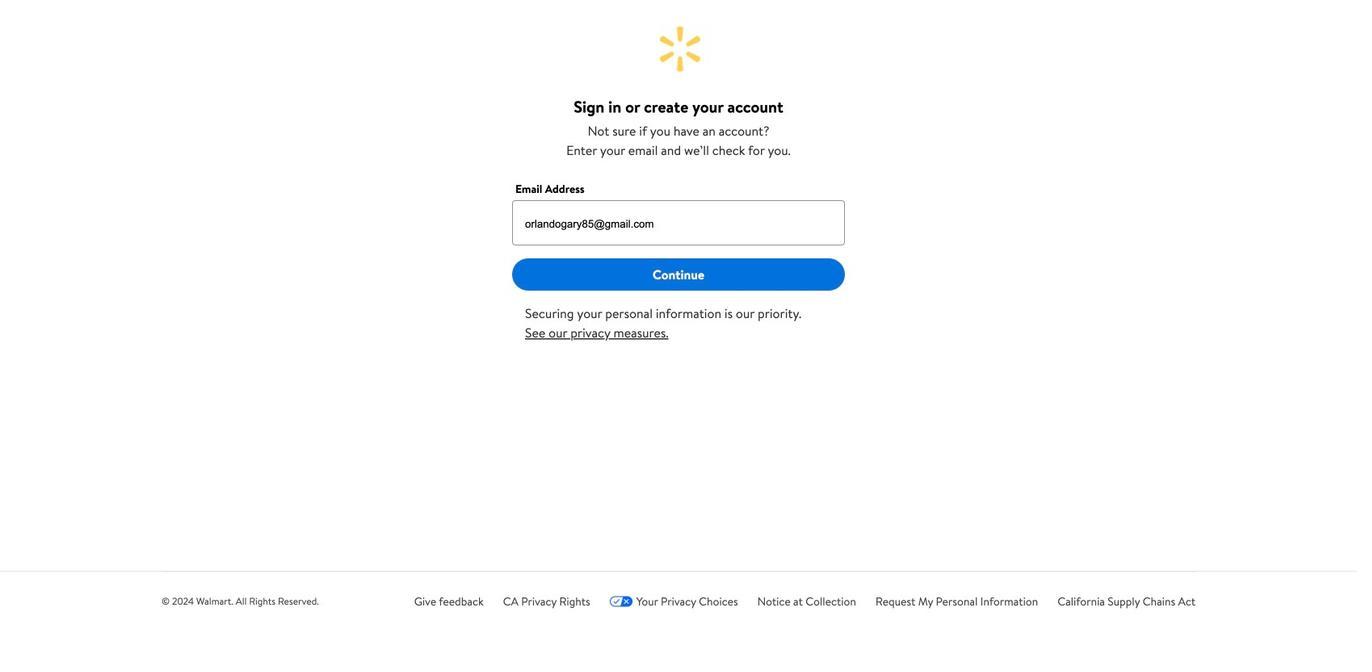 Task type: locate. For each thing, give the bounding box(es) containing it.
privacy choices icon image
[[610, 596, 633, 607]]

walmart logo with link to homepage. image
[[653, 23, 705, 75]]

Email Address email field
[[512, 200, 845, 246]]



Task type: vqa. For each thing, say whether or not it's contained in the screenshot.
Email Address email field
yes



